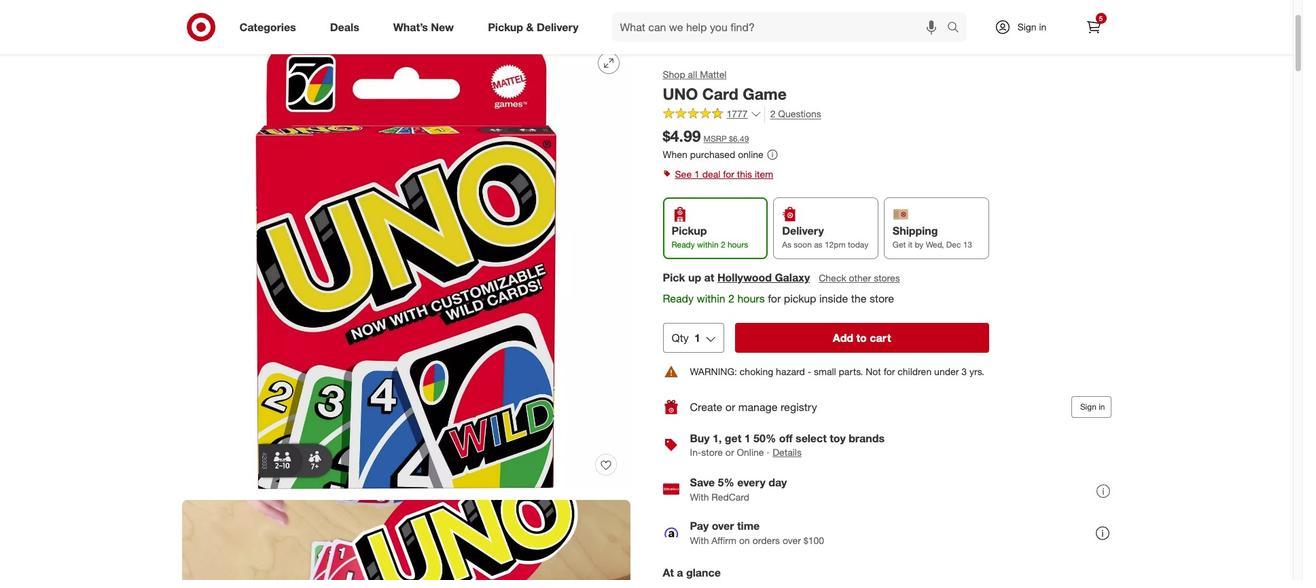 Task type: locate. For each thing, give the bounding box(es) containing it.
toy
[[830, 432, 846, 446]]

1 horizontal spatial pickup
[[672, 224, 707, 238]]

0 horizontal spatial for
[[723, 169, 734, 180]]

$6.49
[[729, 134, 749, 144]]

save 5% every day with redcard
[[690, 476, 787, 503]]

1 with from the top
[[690, 492, 709, 503]]

glance
[[686, 567, 721, 580]]

today
[[848, 240, 868, 250]]

select
[[796, 432, 827, 446]]

1 inside see 1 deal for this item link
[[694, 169, 700, 180]]

0 horizontal spatial /
[[210, 15, 214, 26]]

what's
[[393, 20, 428, 34]]

0 vertical spatial hours
[[728, 240, 748, 250]]

affirm
[[712, 535, 736, 547]]

for left this
[[723, 169, 734, 180]]

1 horizontal spatial card
[[702, 84, 738, 103]]

shop all mattel uno card game
[[663, 69, 787, 103]]

1,
[[713, 432, 722, 446]]

1 / from the left
[[210, 15, 214, 26]]

with
[[690, 492, 709, 503], [690, 535, 709, 547]]

1777
[[727, 108, 748, 120]]

see
[[675, 169, 692, 180]]

/ right "toys" link
[[238, 15, 241, 26]]

1 for qty
[[694, 332, 700, 345]]

pickup & delivery
[[488, 20, 579, 34]]

pickup inside pickup ready within 2 hours
[[672, 224, 707, 238]]

1 vertical spatial or
[[725, 447, 734, 459]]

or down get
[[725, 447, 734, 459]]

1 vertical spatial with
[[690, 535, 709, 547]]

ready down pick
[[663, 292, 694, 306]]

add
[[833, 332, 853, 345]]

for down hollywood galaxy button
[[768, 292, 781, 306]]

0 vertical spatial with
[[690, 492, 709, 503]]

0 horizontal spatial pickup
[[488, 20, 523, 34]]

& inside pickup & delivery link
[[526, 20, 534, 34]]

1 games from the left
[[244, 15, 274, 26]]

0 horizontal spatial &
[[277, 15, 283, 26]]

0 vertical spatial ready
[[672, 240, 695, 250]]

1 for see
[[694, 169, 700, 180]]

1 vertical spatial store
[[701, 447, 723, 459]]

sign in link
[[983, 12, 1068, 42]]

0 vertical spatial pickup
[[488, 20, 523, 34]]

store inside "buy 1, get 1 50% off select toy brands in-store or online ∙ details"
[[701, 447, 723, 459]]

2 down pick up at hollywood galaxy
[[728, 292, 734, 306]]

categories link
[[228, 12, 313, 42]]

at a glance
[[663, 567, 721, 580]]

0 vertical spatial 2
[[770, 108, 775, 119]]

0 horizontal spatial 2
[[721, 240, 725, 250]]

games left what's
[[350, 15, 380, 26]]

1 vertical spatial delivery
[[782, 224, 824, 238]]

1 horizontal spatial sign
[[1080, 402, 1096, 413]]

games & puzzles link
[[244, 15, 318, 26]]

card inside the "shop all mattel uno card game"
[[702, 84, 738, 103]]

when
[[663, 149, 687, 161]]

ready inside pickup ready within 2 hours
[[672, 240, 695, 250]]

0 vertical spatial 1
[[694, 169, 700, 180]]

pickup up up
[[672, 224, 707, 238]]

pick up at hollywood galaxy
[[663, 271, 810, 285]]

item
[[755, 169, 773, 180]]

2 vertical spatial 1
[[744, 432, 750, 446]]

0 horizontal spatial over
[[712, 520, 734, 533]]

1 vertical spatial sign in
[[1080, 402, 1105, 413]]

children
[[898, 366, 932, 378]]

1 vertical spatial pickup
[[672, 224, 707, 238]]

1 vertical spatial sign
[[1080, 402, 1096, 413]]

questions
[[778, 108, 821, 119]]

qty 1
[[672, 332, 700, 345]]

hours down the hollywood
[[737, 292, 765, 306]]

2 or from the top
[[725, 447, 734, 459]]

store down stores
[[870, 292, 894, 306]]

2 vertical spatial for
[[884, 366, 895, 378]]

1 vertical spatial card
[[702, 84, 738, 103]]

0 vertical spatial card
[[327, 15, 347, 26]]

5%
[[718, 476, 734, 490]]

/ left "toys" link
[[210, 15, 214, 26]]

card right puzzles
[[327, 15, 347, 26]]

when purchased online
[[663, 149, 763, 161]]

0 horizontal spatial sign
[[1017, 21, 1036, 33]]

or inside "buy 1, get 1 50% off select toy brands in-store or online ∙ details"
[[725, 447, 734, 459]]

0 vertical spatial sign in
[[1017, 21, 1046, 33]]

games
[[244, 15, 274, 26], [350, 15, 380, 26]]

0 vertical spatial delivery
[[537, 20, 579, 34]]

1 vertical spatial within
[[697, 292, 725, 306]]

0 vertical spatial or
[[725, 401, 735, 414]]

what's new
[[393, 20, 454, 34]]

1 vertical spatial ready
[[663, 292, 694, 306]]

1 up online
[[744, 432, 750, 446]]

ready
[[672, 240, 695, 250], [663, 292, 694, 306]]

with down save
[[690, 492, 709, 503]]

sign in inside button
[[1080, 402, 1105, 413]]

online
[[737, 447, 764, 459]]

1 vertical spatial 2
[[721, 240, 725, 250]]

0 horizontal spatial store
[[701, 447, 723, 459]]

1 horizontal spatial delivery
[[782, 224, 824, 238]]

0 vertical spatial store
[[870, 292, 894, 306]]

yrs.
[[969, 366, 984, 378]]

1 vertical spatial over
[[783, 535, 801, 547]]

warning:
[[690, 366, 737, 378]]

pickup for &
[[488, 20, 523, 34]]

&
[[277, 15, 283, 26], [526, 20, 534, 34]]

1
[[694, 169, 700, 180], [694, 332, 700, 345], [744, 432, 750, 446]]

2 vertical spatial 2
[[728, 292, 734, 306]]

2 up pick up at hollywood galaxy
[[721, 240, 725, 250]]

1 vertical spatial in
[[1099, 402, 1105, 413]]

game
[[743, 84, 787, 103]]

within down at
[[697, 292, 725, 306]]

1 vertical spatial 1
[[694, 332, 700, 345]]

buy
[[690, 432, 710, 446]]

0 horizontal spatial games
[[244, 15, 274, 26]]

5 link
[[1079, 12, 1108, 42]]

choking
[[740, 366, 773, 378]]

2 with from the top
[[690, 535, 709, 547]]

hours up pick up at hollywood galaxy
[[728, 240, 748, 250]]

pickup
[[488, 20, 523, 34], [672, 224, 707, 238]]

hours
[[728, 240, 748, 250], [737, 292, 765, 306]]

all
[[688, 69, 697, 80]]

0 vertical spatial within
[[697, 240, 718, 250]]

games right the toys
[[244, 15, 274, 26]]

or right create
[[725, 401, 735, 414]]

2 horizontal spatial 2
[[770, 108, 775, 119]]

puzzles
[[286, 15, 318, 26]]

sign inside button
[[1080, 402, 1096, 413]]

ready up pick
[[672, 240, 695, 250]]

with down pay
[[690, 535, 709, 547]]

2 questions
[[770, 108, 821, 119]]

within
[[697, 240, 718, 250], [697, 292, 725, 306]]

not
[[866, 366, 881, 378]]

1 right the "see"
[[694, 169, 700, 180]]

target / toys /
[[182, 15, 241, 26]]

for
[[723, 169, 734, 180], [768, 292, 781, 306], [884, 366, 895, 378]]

inside
[[819, 292, 848, 306]]

2 horizontal spatial for
[[884, 366, 895, 378]]

card down mattel
[[702, 84, 738, 103]]

within up at
[[697, 240, 718, 250]]

1 horizontal spatial games
[[350, 15, 380, 26]]

2 down game
[[770, 108, 775, 119]]

hazard
[[776, 366, 805, 378]]

over left $100
[[783, 535, 801, 547]]

add to cart
[[833, 332, 891, 345]]

uno
[[663, 84, 698, 103]]

delivery
[[537, 20, 579, 34], [782, 224, 824, 238]]

at
[[704, 271, 714, 285]]

0 vertical spatial sign
[[1017, 21, 1036, 33]]

pickup ready within 2 hours
[[672, 224, 748, 250]]

details
[[773, 447, 802, 459]]

online
[[738, 149, 763, 161]]

1 horizontal spatial sign in
[[1080, 402, 1105, 413]]

& for pickup
[[526, 20, 534, 34]]

for right not
[[884, 366, 895, 378]]

check
[[819, 273, 846, 284]]

1 right qty
[[694, 332, 700, 345]]

over up affirm
[[712, 520, 734, 533]]

1 horizontal spatial over
[[783, 535, 801, 547]]

delivery as soon as 12pm today
[[782, 224, 868, 250]]

1 horizontal spatial 2
[[728, 292, 734, 306]]

deals link
[[318, 12, 376, 42]]

pay
[[690, 520, 709, 533]]

1 horizontal spatial /
[[238, 15, 241, 26]]

1 vertical spatial for
[[768, 292, 781, 306]]

1 horizontal spatial &
[[526, 20, 534, 34]]

0 horizontal spatial sign in
[[1017, 21, 1046, 33]]

pickup right new
[[488, 20, 523, 34]]

50%
[[753, 432, 776, 446]]

sign
[[1017, 21, 1036, 33], [1080, 402, 1096, 413]]

2 / from the left
[[238, 15, 241, 26]]

0 vertical spatial in
[[1039, 21, 1046, 33]]

1 horizontal spatial in
[[1099, 402, 1105, 413]]

buy 1, get 1 50% off select toy brands link
[[690, 432, 885, 446]]

store down 1,
[[701, 447, 723, 459]]

in
[[1039, 21, 1046, 33], [1099, 402, 1105, 413]]



Task type: vqa. For each thing, say whether or not it's contained in the screenshot.
Advent associated with Upbounders Children's Advent Sticker Calendar with Santa
no



Task type: describe. For each thing, give the bounding box(es) containing it.
time
[[737, 520, 760, 533]]

get
[[893, 240, 906, 250]]

buy 1, get 1 50% off select toy brands in-store or online ∙ details
[[690, 432, 885, 459]]

qty
[[672, 332, 689, 345]]

hollywood galaxy button
[[717, 271, 810, 286]]

pickup & delivery link
[[476, 12, 596, 42]]

0 horizontal spatial card
[[327, 15, 347, 26]]

galaxy
[[775, 271, 810, 285]]

1 horizontal spatial for
[[768, 292, 781, 306]]

stores
[[874, 273, 900, 284]]

cart
[[870, 332, 891, 345]]

13
[[963, 240, 972, 250]]

with inside save 5% every day with redcard
[[690, 492, 709, 503]]

1777 link
[[663, 106, 761, 123]]

hollywood
[[717, 271, 772, 285]]

a
[[677, 567, 683, 580]]

every
[[737, 476, 765, 490]]

image gallery element
[[182, 41, 630, 581]]

brands
[[849, 432, 885, 446]]

by
[[915, 240, 923, 250]]

the
[[851, 292, 867, 306]]

deals
[[330, 20, 359, 34]]

pickup for ready
[[672, 224, 707, 238]]

soon
[[794, 240, 812, 250]]

toys link
[[216, 15, 235, 26]]

$4.99
[[663, 126, 701, 145]]

shipping
[[893, 224, 938, 238]]

pick
[[663, 271, 685, 285]]

card games
[[327, 15, 380, 26]]

ready within 2 hours for pickup inside the store
[[663, 292, 894, 306]]

it
[[908, 240, 912, 250]]

1 inside "buy 1, get 1 50% off select toy brands in-store or online ∙ details"
[[744, 432, 750, 446]]

on
[[739, 535, 750, 547]]

2 questions link
[[764, 106, 821, 122]]

games & puzzles
[[244, 15, 318, 26]]

msrp
[[704, 134, 727, 144]]

new
[[431, 20, 454, 34]]

0 horizontal spatial delivery
[[537, 20, 579, 34]]

What can we help you find? suggestions appear below search field
[[612, 12, 950, 42]]

delivery inside delivery as soon as 12pm today
[[782, 224, 824, 238]]

what's new link
[[382, 12, 471, 42]]

get
[[725, 432, 741, 446]]

details button
[[772, 446, 802, 461]]

as
[[782, 240, 791, 250]]

card games link
[[327, 15, 380, 26]]

1 horizontal spatial store
[[870, 292, 894, 306]]

2 games from the left
[[350, 15, 380, 26]]

categories
[[239, 20, 296, 34]]

day
[[768, 476, 787, 490]]

2 inside pickup ready within 2 hours
[[721, 240, 725, 250]]

1 or from the top
[[725, 401, 735, 414]]

wed,
[[926, 240, 944, 250]]

shop
[[663, 69, 685, 80]]

create or manage registry
[[690, 401, 817, 414]]

3
[[962, 366, 967, 378]]

1 vertical spatial hours
[[737, 292, 765, 306]]

uno card game, 1 of 9 image
[[182, 41, 630, 490]]

∙
[[767, 447, 769, 459]]

with inside pay over time with affirm on orders over $100
[[690, 535, 709, 547]]

warning: choking hazard - small parts. not for children under 3 yrs.
[[690, 366, 984, 378]]

& for games
[[277, 15, 283, 26]]

5
[[1099, 14, 1103, 22]]

in inside button
[[1099, 402, 1105, 413]]

check other stores button
[[818, 271, 901, 286]]

pay over time with affirm on orders over $100
[[690, 520, 824, 547]]

parts.
[[839, 366, 863, 378]]

hours inside pickup ready within 2 hours
[[728, 240, 748, 250]]

shipping get it by wed, dec 13
[[893, 224, 972, 250]]

orders
[[752, 535, 780, 547]]

dec
[[946, 240, 961, 250]]

under
[[934, 366, 959, 378]]

0 vertical spatial over
[[712, 520, 734, 533]]

at
[[663, 567, 674, 580]]

toys
[[216, 15, 235, 26]]

add to cart button
[[735, 324, 989, 353]]

this
[[737, 169, 752, 180]]

within inside pickup ready within 2 hours
[[697, 240, 718, 250]]

as
[[814, 240, 822, 250]]

0 vertical spatial for
[[723, 169, 734, 180]]

in-
[[690, 447, 701, 459]]

see 1 deal for this item
[[675, 169, 773, 180]]

see 1 deal for this item link
[[663, 165, 1111, 184]]

12pm
[[825, 240, 846, 250]]

deal
[[702, 169, 720, 180]]

redcard
[[712, 492, 749, 503]]

0 horizontal spatial in
[[1039, 21, 1046, 33]]

save
[[690, 476, 715, 490]]

$4.99 msrp $6.49
[[663, 126, 749, 145]]

small
[[814, 366, 836, 378]]

target
[[182, 15, 208, 26]]



